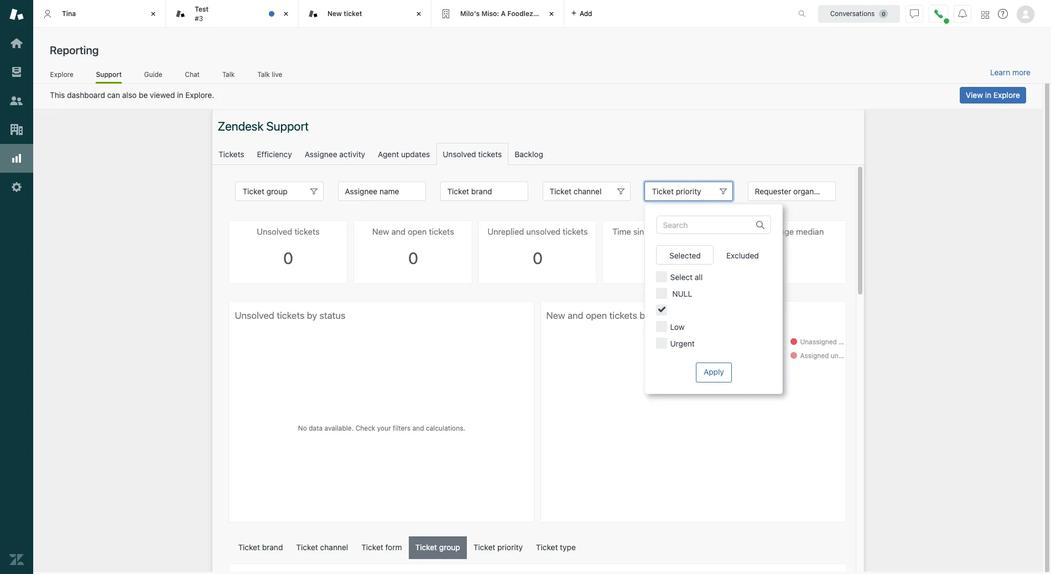Task type: vqa. For each thing, say whether or not it's contained in the screenshot.
Close icon within the "Tina" tab
no



Task type: locate. For each thing, give the bounding box(es) containing it.
learn more
[[991, 68, 1031, 77]]

1 vertical spatial explore
[[994, 90, 1021, 100]]

tina
[[62, 9, 76, 18]]

organizations image
[[9, 122, 24, 137]]

explore up this on the top of page
[[50, 70, 73, 78]]

close image
[[414, 8, 425, 19]]

button displays agent's chat status as invisible. image
[[911, 9, 920, 18]]

0 horizontal spatial explore
[[50, 70, 73, 78]]

tab containing test
[[166, 0, 299, 28]]

close image left #3
[[148, 8, 159, 19]]

in
[[177, 90, 183, 100], [986, 90, 992, 100]]

1 horizontal spatial in
[[986, 90, 992, 100]]

notifications image
[[959, 9, 968, 18]]

talk right chat
[[222, 70, 235, 78]]

learn
[[991, 68, 1011, 77]]

views image
[[9, 65, 24, 79]]

1 horizontal spatial talk
[[258, 70, 270, 78]]

new
[[328, 9, 342, 18]]

milo's miso: a foodlez subsidiary tab
[[432, 0, 570, 28]]

add button
[[565, 0, 599, 27]]

tab
[[166, 0, 299, 28]]

admin image
[[9, 180, 24, 194]]

close image inside tina "tab"
[[148, 8, 159, 19]]

0 horizontal spatial close image
[[148, 8, 159, 19]]

close image
[[148, 8, 159, 19], [281, 8, 292, 19], [546, 8, 557, 19]]

guide link
[[144, 70, 163, 82]]

explore inside button
[[994, 90, 1021, 100]]

talk live link
[[257, 70, 283, 82]]

conversations
[[831, 9, 875, 17]]

close image inside milo's miso: a foodlez subsidiary tab
[[546, 8, 557, 19]]

2 close image from the left
[[281, 8, 292, 19]]

main element
[[0, 0, 33, 574]]

2 in from the left
[[986, 90, 992, 100]]

foodlez
[[508, 9, 533, 18]]

0 vertical spatial explore
[[50, 70, 73, 78]]

in right the view
[[986, 90, 992, 100]]

new ticket
[[328, 9, 362, 18]]

2 talk from the left
[[258, 70, 270, 78]]

talk for talk
[[222, 70, 235, 78]]

1 talk from the left
[[222, 70, 235, 78]]

reporting image
[[9, 151, 24, 166]]

be
[[139, 90, 148, 100]]

1 horizontal spatial close image
[[281, 8, 292, 19]]

a
[[501, 9, 506, 18]]

close image left "new"
[[281, 8, 292, 19]]

this
[[50, 90, 65, 100]]

talk left live
[[258, 70, 270, 78]]

explore
[[50, 70, 73, 78], [994, 90, 1021, 100]]

1 in from the left
[[177, 90, 183, 100]]

3 close image from the left
[[546, 8, 557, 19]]

chat link
[[185, 70, 200, 82]]

in right viewed
[[177, 90, 183, 100]]

zendesk support image
[[9, 7, 24, 22]]

talk
[[222, 70, 235, 78], [258, 70, 270, 78]]

0 horizontal spatial in
[[177, 90, 183, 100]]

close image left the add 'dropdown button'
[[546, 8, 557, 19]]

1 horizontal spatial explore
[[994, 90, 1021, 100]]

explore down learn more link at the right
[[994, 90, 1021, 100]]

conversations button
[[819, 5, 901, 22]]

miso:
[[482, 9, 500, 18]]

1 close image from the left
[[148, 8, 159, 19]]

2 horizontal spatial close image
[[546, 8, 557, 19]]

customers image
[[9, 94, 24, 108]]

0 horizontal spatial talk
[[222, 70, 235, 78]]



Task type: describe. For each thing, give the bounding box(es) containing it.
subsidiary
[[535, 9, 570, 18]]

view in explore
[[967, 90, 1021, 100]]

zendesk products image
[[982, 11, 990, 19]]

view in explore button
[[960, 87, 1027, 104]]

new ticket tab
[[299, 0, 432, 28]]

learn more link
[[991, 68, 1031, 78]]

add
[[580, 9, 593, 17]]

also
[[122, 90, 137, 100]]

support
[[96, 70, 122, 78]]

close image inside tab
[[281, 8, 292, 19]]

talk for talk live
[[258, 70, 270, 78]]

#3
[[195, 14, 203, 22]]

view
[[967, 90, 984, 100]]

more
[[1013, 68, 1031, 77]]

ticket
[[344, 9, 362, 18]]

chat
[[185, 70, 200, 78]]

milo's miso: a foodlez subsidiary
[[461, 9, 570, 18]]

milo's
[[461, 9, 480, 18]]

talk link
[[222, 70, 235, 82]]

explore link
[[50, 70, 74, 82]]

tabs tab list
[[33, 0, 787, 28]]

in inside button
[[986, 90, 992, 100]]

explore.
[[186, 90, 214, 100]]

reporting
[[50, 44, 99, 56]]

close image for tina
[[148, 8, 159, 19]]

support link
[[96, 70, 122, 84]]

zendesk image
[[9, 552, 24, 567]]

close image for milo's miso: a foodlez subsidiary
[[546, 8, 557, 19]]

get started image
[[9, 36, 24, 50]]

viewed
[[150, 90, 175, 100]]

live
[[272, 70, 283, 78]]

guide
[[144, 70, 163, 78]]

test #3
[[195, 5, 209, 22]]

can
[[107, 90, 120, 100]]

dashboard
[[67, 90, 105, 100]]

talk live
[[258, 70, 283, 78]]

this dashboard can also be viewed in explore.
[[50, 90, 214, 100]]

get help image
[[999, 9, 1009, 19]]

test
[[195, 5, 209, 13]]

tina tab
[[33, 0, 166, 28]]



